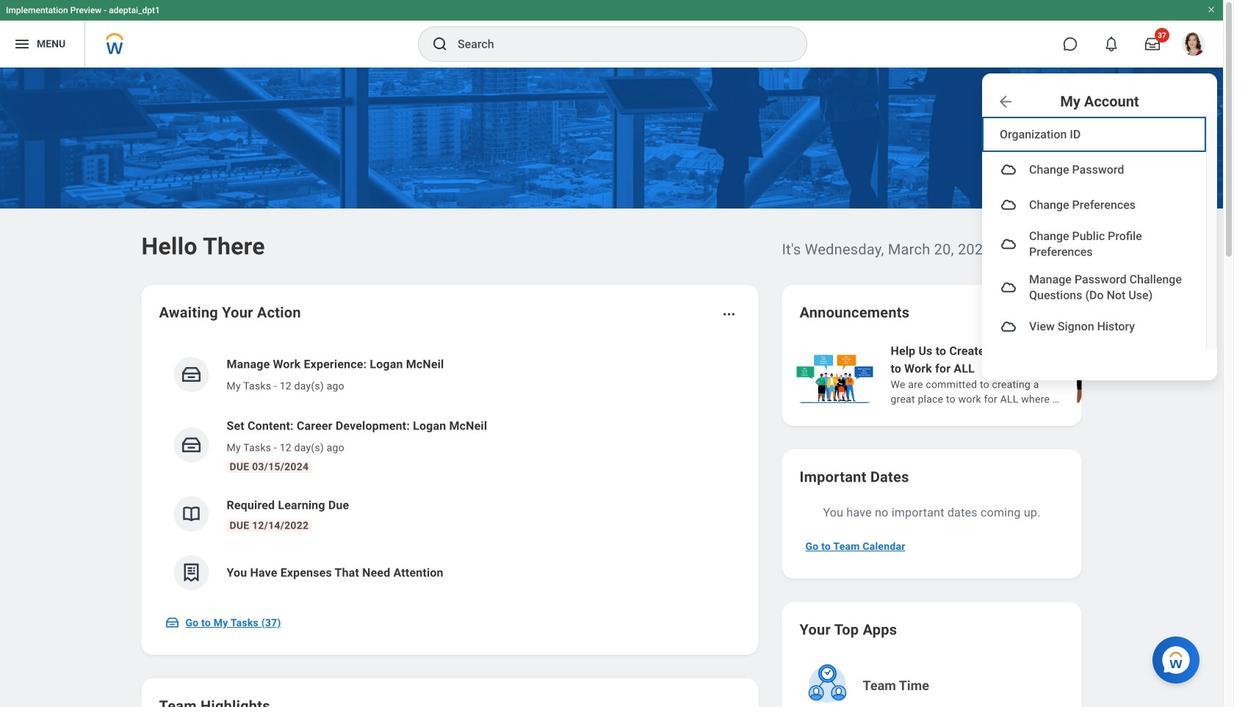 Task type: locate. For each thing, give the bounding box(es) containing it.
inbox large image
[[1146, 37, 1161, 51]]

Search Workday  search field
[[458, 28, 777, 60]]

avatar image
[[1000, 161, 1018, 179], [1000, 196, 1018, 214], [1000, 236, 1018, 253], [1000, 279, 1018, 296], [1000, 318, 1018, 336]]

2 avatar image from the top
[[1000, 196, 1018, 214]]

0 horizontal spatial inbox image
[[165, 616, 180, 631]]

2 menu item from the top
[[983, 187, 1207, 223]]

notifications large image
[[1105, 37, 1119, 51]]

menu item
[[983, 152, 1207, 187], [983, 187, 1207, 223], [983, 223, 1207, 266], [983, 266, 1207, 309], [983, 309, 1207, 345]]

inbox image
[[180, 434, 202, 456]]

1 menu item from the top
[[983, 152, 1207, 187]]

3 menu item from the top
[[983, 223, 1207, 266]]

menu
[[983, 112, 1218, 349]]

1 horizontal spatial list
[[794, 341, 1235, 409]]

3 avatar image from the top
[[1000, 236, 1018, 253]]

4 menu item from the top
[[983, 266, 1207, 309]]

status
[[985, 307, 1009, 319]]

inbox image inside list
[[180, 364, 202, 386]]

main content
[[0, 68, 1235, 708]]

back image
[[997, 93, 1015, 111]]

list
[[794, 341, 1235, 409], [159, 344, 741, 603]]

inbox image
[[180, 364, 202, 386], [165, 616, 180, 631]]

banner
[[0, 0, 1224, 381]]

book open image
[[180, 503, 202, 526]]

0 vertical spatial inbox image
[[180, 364, 202, 386]]

1 horizontal spatial inbox image
[[180, 364, 202, 386]]



Task type: vqa. For each thing, say whether or not it's contained in the screenshot.
avatar corresponding to fifth menu item from the top
yes



Task type: describe. For each thing, give the bounding box(es) containing it.
chevron left small image
[[1019, 306, 1034, 320]]

0 horizontal spatial list
[[159, 344, 741, 603]]

1 avatar image from the top
[[1000, 161, 1018, 179]]

4 avatar image from the top
[[1000, 279, 1018, 296]]

5 menu item from the top
[[983, 309, 1207, 345]]

dashboard expenses image
[[180, 562, 202, 584]]

chevron right small image
[[1046, 306, 1060, 320]]

justify image
[[13, 35, 31, 53]]

5 avatar image from the top
[[1000, 318, 1018, 336]]

close environment banner image
[[1208, 5, 1216, 14]]

search image
[[431, 35, 449, 53]]

1 vertical spatial inbox image
[[165, 616, 180, 631]]

logan mcneil image
[[1183, 32, 1206, 56]]



